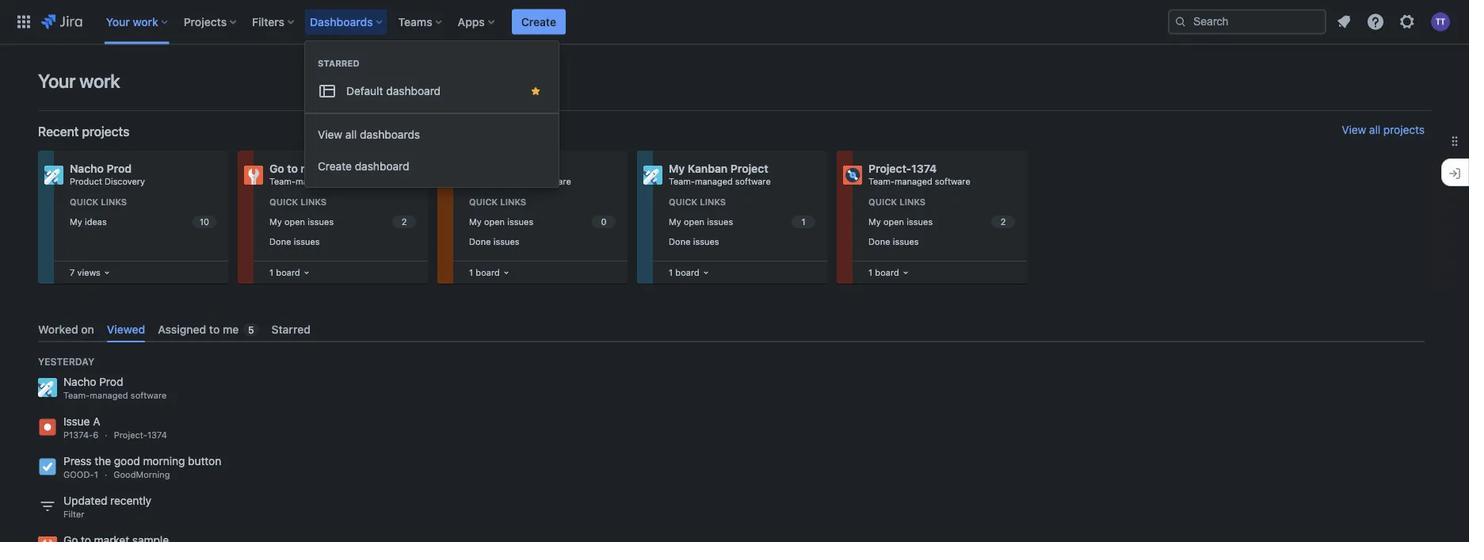 Task type: describe. For each thing, give the bounding box(es) containing it.
3 quick from the left
[[469, 197, 498, 207]]

board image for market
[[300, 266, 313, 279]]

on
[[81, 323, 94, 336]]

team- inside go to market sample team-managed business
[[269, 176, 296, 187]]

create button
[[512, 9, 566, 34]]

1 board for project-
[[869, 267, 899, 277]]

software inside my kanban project team-managed software
[[735, 176, 771, 187]]

project-1374 team-managed software
[[869, 162, 971, 187]]

the
[[95, 455, 111, 468]]

· inside issue a p1374-6 · project-1374
[[105, 430, 108, 440]]

2 1 board from the left
[[469, 267, 500, 277]]

project
[[731, 162, 768, 175]]

to for go
[[287, 162, 298, 175]]

1 for go to market sample
[[269, 267, 274, 277]]

work inside popup button
[[133, 15, 158, 28]]

updated
[[63, 494, 107, 507]]

1 for my kanban project
[[669, 267, 673, 277]]

apps
[[458, 15, 485, 28]]

nacho for nacho prod product discovery
[[70, 162, 104, 175]]

filter
[[63, 509, 84, 520]]

go
[[269, 162, 284, 175]]

board image for team-
[[899, 266, 912, 279]]

done for my
[[669, 236, 691, 246]]

filters
[[252, 15, 285, 28]]

7
[[70, 267, 75, 277]]

view for view all dashboards
[[318, 128, 342, 141]]

updated recently filter
[[63, 494, 151, 520]]

recently
[[110, 494, 151, 507]]

my open issues link for project-1374
[[865, 213, 1018, 231]]

your profile and settings image
[[1431, 12, 1450, 31]]

recent projects
[[38, 124, 129, 139]]

2 done issues from the left
[[469, 236, 520, 246]]

star default dashboard image
[[529, 85, 542, 97]]

open for project-
[[884, 216, 904, 227]]

board image for product
[[101, 266, 113, 279]]

notifications image
[[1335, 12, 1354, 31]]

software inside nacho prod team-managed software
[[131, 390, 167, 401]]

open for my
[[684, 216, 705, 227]]

dashboards
[[360, 128, 420, 141]]

press the good morning button good-1 · goodmorning
[[63, 455, 221, 480]]

2 done issues link from the left
[[466, 232, 618, 250]]

button
[[188, 455, 221, 468]]

7 views button
[[67, 264, 113, 281]]

my down team-managed software
[[469, 216, 482, 227]]

1 board button for project
[[666, 264, 712, 281]]

viewed
[[107, 323, 145, 336]]

done issues for go
[[269, 236, 320, 246]]

my open issues for my
[[669, 216, 733, 227]]

assigned to me
[[158, 323, 239, 336]]

dashboard for default dashboard
[[386, 84, 441, 97]]

view all projects
[[1342, 123, 1425, 136]]

teams button
[[394, 9, 448, 34]]

managed inside team-managed software link
[[495, 176, 533, 187]]

board for project-
[[875, 267, 899, 277]]

board for go
[[276, 267, 300, 277]]

1 board button for team-managed business
[[266, 264, 313, 281]]

business
[[336, 176, 372, 187]]

all for dashboards
[[345, 128, 357, 141]]

my for project-1374
[[869, 216, 881, 227]]

my for go to market sample
[[269, 216, 282, 227]]

1 board for my
[[669, 267, 700, 277]]

1 vertical spatial starred
[[271, 323, 311, 336]]

yesterday
[[38, 356, 94, 367]]

my for nacho prod
[[70, 216, 82, 227]]

board image
[[700, 266, 712, 279]]

appswitcher icon image
[[14, 12, 33, 31]]

1 vertical spatial work
[[79, 70, 120, 92]]

dashboard for create dashboard
[[355, 160, 409, 173]]

kanban
[[688, 162, 728, 175]]

good
[[114, 455, 140, 468]]

6
[[93, 430, 99, 440]]

team-managed software
[[469, 176, 571, 187]]

2 my open issues from the left
[[469, 216, 534, 227]]

recent
[[38, 124, 79, 139]]

p1374-
[[63, 430, 93, 440]]

3 links from the left
[[500, 197, 526, 207]]

create dashboard button
[[305, 151, 559, 182]]

settings image
[[1398, 12, 1417, 31]]

links for my
[[700, 197, 726, 207]]

done for go
[[269, 236, 291, 246]]

my open issues for go
[[269, 216, 334, 227]]

dashboards button
[[305, 9, 389, 34]]

quick links for project-
[[869, 197, 926, 207]]

quick for my
[[669, 197, 698, 207]]

projects
[[184, 15, 227, 28]]

managed inside nacho prod team-managed software
[[90, 390, 128, 401]]

ideas
[[85, 216, 107, 227]]

worked
[[38, 323, 78, 336]]

view all dashboards link
[[305, 119, 559, 151]]

view for view all projects
[[1342, 123, 1367, 136]]



Task type: locate. For each thing, give the bounding box(es) containing it.
done issues link up board icon
[[666, 232, 818, 250]]

quick for project-
[[869, 197, 897, 207]]

done issues for project-
[[869, 236, 919, 246]]

view all dashboards
[[318, 128, 420, 141]]

primary element
[[10, 0, 1168, 44]]

0 vertical spatial your work
[[106, 15, 158, 28]]

0 horizontal spatial your
[[38, 70, 75, 92]]

create dashboard
[[318, 160, 409, 173]]

nacho down yesterday
[[63, 375, 96, 389]]

prod for nacho prod team-managed software
[[99, 375, 123, 389]]

my kanban project team-managed software
[[669, 162, 771, 187]]

1 vertical spatial dashboard
[[355, 160, 409, 173]]

1374 inside issue a p1374-6 · project-1374
[[147, 430, 167, 440]]

team-managed software link
[[444, 163, 618, 187]]

done issues link down team-managed software
[[466, 232, 618, 250]]

1 vertical spatial prod
[[99, 375, 123, 389]]

dashboard inside button
[[355, 160, 409, 173]]

2 quick links from the left
[[269, 197, 327, 207]]

team-
[[269, 176, 296, 187], [469, 176, 495, 187], [669, 176, 695, 187], [869, 176, 895, 187], [63, 390, 90, 401]]

0 vertical spatial prod
[[107, 162, 132, 175]]

4 board image from the left
[[899, 266, 912, 279]]

dashboard
[[386, 84, 441, 97], [355, 160, 409, 173]]

projects button
[[179, 9, 243, 34]]

1 quick from the left
[[70, 197, 98, 207]]

quick links down go to market sample team-managed business in the top left of the page
[[269, 197, 327, 207]]

nacho up the product
[[70, 162, 104, 175]]

1 horizontal spatial all
[[1369, 123, 1381, 136]]

quick links up ideas
[[70, 197, 127, 207]]

0 horizontal spatial starred
[[271, 323, 311, 336]]

0 vertical spatial create
[[521, 15, 556, 28]]

5 quick links from the left
[[869, 197, 926, 207]]

1 vertical spatial your work
[[38, 70, 120, 92]]

all
[[1369, 123, 1381, 136], [345, 128, 357, 141]]

my open issues link
[[266, 213, 418, 231], [466, 213, 618, 231], [666, 213, 818, 231], [865, 213, 1018, 231]]

links for nacho
[[101, 197, 127, 207]]

assigned
[[158, 323, 206, 336]]

1 board button for team-managed software
[[466, 264, 513, 281]]

quick links for nacho
[[70, 197, 127, 207]]

done issues link down project-1374 team-managed software
[[865, 232, 1018, 250]]

0 horizontal spatial all
[[345, 128, 357, 141]]

done issues down team-managed software
[[469, 236, 520, 246]]

my open issues for project-
[[869, 216, 933, 227]]

open down team-managed software
[[484, 216, 505, 227]]

to
[[287, 162, 298, 175], [209, 323, 220, 336]]

1 for project-1374
[[869, 267, 873, 277]]

links down project-1374 team-managed software
[[900, 197, 926, 207]]

3 1 board from the left
[[669, 267, 700, 277]]

team- inside project-1374 team-managed software
[[869, 176, 895, 187]]

0 horizontal spatial 1 board button
[[266, 264, 313, 281]]

1 1 board button from the left
[[266, 264, 313, 281]]

your work up recent projects
[[38, 70, 120, 92]]

2 done from the left
[[469, 236, 491, 246]]

1 1 board from the left
[[269, 267, 300, 277]]

jira image
[[41, 12, 82, 31], [41, 12, 82, 31]]

1 vertical spatial your
[[38, 70, 75, 92]]

1 my open issues from the left
[[269, 216, 334, 227]]

1 open from the left
[[284, 216, 305, 227]]

3 quick links from the left
[[469, 197, 526, 207]]

1 1 board button from the left
[[666, 264, 712, 281]]

1 quick links from the left
[[70, 197, 127, 207]]

1 horizontal spatial projects
[[1384, 123, 1425, 136]]

teams
[[398, 15, 432, 28]]

open down project-1374 team-managed software
[[884, 216, 904, 227]]

to for assigned
[[209, 323, 220, 336]]

project- inside project-1374 team-managed software
[[869, 162, 912, 175]]

default dashboard link
[[305, 74, 559, 108]]

my open issues link for go to market sample
[[266, 213, 418, 231]]

0 horizontal spatial view
[[318, 128, 342, 141]]

banner containing your work
[[0, 0, 1469, 44]]

4 quick links from the left
[[669, 197, 726, 207]]

your work button
[[101, 9, 174, 34]]

open up board icon
[[684, 216, 705, 227]]

nacho inside 'nacho prod product discovery'
[[70, 162, 104, 175]]

4 done from the left
[[869, 236, 890, 246]]

1 done from the left
[[269, 236, 291, 246]]

1 board button
[[666, 264, 712, 281], [865, 264, 912, 281]]

done issues down project-1374 team-managed software
[[869, 236, 919, 246]]

my for my kanban project
[[669, 216, 681, 227]]

my open issues link down project-1374 team-managed software
[[865, 213, 1018, 231]]

1 horizontal spatial your
[[106, 15, 130, 28]]

dashboard up view all dashboards link in the left of the page
[[386, 84, 441, 97]]

quick links down kanban
[[669, 197, 726, 207]]

done issues down go to market sample team-managed business in the top left of the page
[[269, 236, 320, 246]]

prod up "discovery"
[[107, 162, 132, 175]]

my open issues link down business
[[266, 213, 418, 231]]

software inside team-managed software link
[[536, 176, 571, 187]]

issue a p1374-6 · project-1374
[[63, 415, 167, 440]]

2 links from the left
[[300, 197, 327, 207]]

· down the
[[105, 470, 107, 480]]

done issues link down business
[[266, 232, 418, 250]]

starred right 5
[[271, 323, 311, 336]]

quick
[[70, 197, 98, 207], [269, 197, 298, 207], [469, 197, 498, 207], [669, 197, 698, 207], [869, 197, 897, 207]]

done issues link for go to market sample
[[266, 232, 418, 250]]

links down team-managed software
[[500, 197, 526, 207]]

quick links
[[70, 197, 127, 207], [269, 197, 327, 207], [469, 197, 526, 207], [669, 197, 726, 207], [869, 197, 926, 207]]

1 done issues from the left
[[269, 236, 320, 246]]

project- inside issue a p1374-6 · project-1374
[[114, 430, 147, 440]]

1 horizontal spatial create
[[521, 15, 556, 28]]

my open issues down my kanban project team-managed software on the top of page
[[669, 216, 733, 227]]

1 vertical spatial project-
[[114, 430, 147, 440]]

default
[[346, 84, 383, 97]]

views
[[77, 267, 101, 277]]

all for projects
[[1369, 123, 1381, 136]]

5
[[248, 324, 254, 335]]

create
[[521, 15, 556, 28], [318, 160, 352, 173]]

1 my open issues link from the left
[[266, 213, 418, 231]]

0 vertical spatial ·
[[105, 430, 108, 440]]

3 done from the left
[[669, 236, 691, 246]]

managed inside my kanban project team-managed software
[[695, 176, 733, 187]]

software inside project-1374 team-managed software
[[935, 176, 971, 187]]

your inside popup button
[[106, 15, 130, 28]]

software
[[536, 176, 571, 187], [735, 176, 771, 187], [935, 176, 971, 187], [131, 390, 167, 401]]

4 my open issues link from the left
[[865, 213, 1018, 231]]

go to market sample team-managed business
[[269, 162, 379, 187]]

work
[[133, 15, 158, 28], [79, 70, 120, 92]]

board for my
[[676, 267, 700, 277]]

4 done issues from the left
[[869, 236, 919, 246]]

starred up dashboard 'image'
[[318, 58, 360, 69]]

me
[[223, 323, 239, 336]]

my left ideas
[[70, 216, 82, 227]]

1 board for go
[[269, 267, 300, 277]]

team- inside my kanban project team-managed software
[[669, 176, 695, 187]]

create inside button
[[521, 15, 556, 28]]

my open issues link down team-managed software
[[466, 213, 618, 231]]

2 board from the left
[[476, 267, 500, 277]]

nacho
[[70, 162, 104, 175], [63, 375, 96, 389]]

quick down kanban
[[669, 197, 698, 207]]

4 1 board from the left
[[869, 267, 899, 277]]

done issues link for my kanban project
[[666, 232, 818, 250]]

1 done issues link from the left
[[266, 232, 418, 250]]

your work inside popup button
[[106, 15, 158, 28]]

1 inside press the good morning button good-1 · goodmorning
[[94, 470, 98, 480]]

3 board from the left
[[676, 267, 700, 277]]

done down team-managed software
[[469, 236, 491, 246]]

prod for nacho prod product discovery
[[107, 162, 132, 175]]

1 vertical spatial 1374
[[147, 430, 167, 440]]

a
[[93, 415, 100, 428]]

1 board from the left
[[276, 267, 300, 277]]

my
[[669, 162, 685, 175], [70, 216, 82, 227], [269, 216, 282, 227], [469, 216, 482, 227], [669, 216, 681, 227], [869, 216, 881, 227]]

quick down team-managed software
[[469, 197, 498, 207]]

1 horizontal spatial project-
[[869, 162, 912, 175]]

1 links from the left
[[101, 197, 127, 207]]

my open issues down project-1374 team-managed software
[[869, 216, 933, 227]]

my inside my kanban project team-managed software
[[669, 162, 685, 175]]

1 horizontal spatial 1374
[[912, 162, 937, 175]]

done issues link
[[266, 232, 418, 250], [466, 232, 618, 250], [666, 232, 818, 250], [865, 232, 1018, 250]]

work up recent projects
[[79, 70, 120, 92]]

discovery
[[105, 176, 145, 187]]

1 horizontal spatial 1 board button
[[466, 264, 513, 281]]

quick links for go
[[269, 197, 327, 207]]

1 board button
[[266, 264, 313, 281], [466, 264, 513, 281]]

quick links down team-managed software
[[469, 197, 526, 207]]

done for project-
[[869, 236, 890, 246]]

1 horizontal spatial work
[[133, 15, 158, 28]]

view all projects link
[[1342, 123, 1425, 139]]

1 board button for team-
[[865, 264, 912, 281]]

create for create
[[521, 15, 556, 28]]

1 board
[[269, 267, 300, 277], [469, 267, 500, 277], [669, 267, 700, 277], [869, 267, 899, 277]]

0 vertical spatial starred
[[318, 58, 360, 69]]

0 vertical spatial project-
[[869, 162, 912, 175]]

default dashboard
[[346, 84, 441, 97]]

create inside button
[[318, 160, 352, 173]]

1374 inside project-1374 team-managed software
[[912, 162, 937, 175]]

board image inside 7 views dropdown button
[[101, 266, 113, 279]]

done issues for my
[[669, 236, 719, 246]]

1374
[[912, 162, 937, 175], [147, 430, 167, 440]]

4 done issues link from the left
[[865, 232, 1018, 250]]

done
[[269, 236, 291, 246], [469, 236, 491, 246], [669, 236, 691, 246], [869, 236, 890, 246]]

links
[[101, 197, 127, 207], [300, 197, 327, 207], [500, 197, 526, 207], [700, 197, 726, 207], [900, 197, 926, 207]]

managed inside project-1374 team-managed software
[[895, 176, 933, 187]]

·
[[105, 430, 108, 440], [105, 470, 107, 480]]

view
[[1342, 123, 1367, 136], [318, 128, 342, 141]]

3 done issues link from the left
[[666, 232, 818, 250]]

create up business
[[318, 160, 352, 173]]

links down go to market sample team-managed business in the top left of the page
[[300, 197, 327, 207]]

1 horizontal spatial 1 board button
[[865, 264, 912, 281]]

1 horizontal spatial to
[[287, 162, 298, 175]]

dashboard up business
[[355, 160, 409, 173]]

create for create dashboard
[[318, 160, 352, 173]]

managed
[[296, 176, 333, 187], [495, 176, 533, 187], [695, 176, 733, 187], [895, 176, 933, 187], [90, 390, 128, 401]]

done issues
[[269, 236, 320, 246], [469, 236, 520, 246], [669, 236, 719, 246], [869, 236, 919, 246]]

3 open from the left
[[684, 216, 705, 227]]

starred
[[318, 58, 360, 69], [271, 323, 311, 336]]

done issues up board icon
[[669, 236, 719, 246]]

nacho prod team-managed software
[[63, 375, 167, 401]]

0 vertical spatial your
[[106, 15, 130, 28]]

0 vertical spatial work
[[133, 15, 158, 28]]

dashboards
[[310, 15, 373, 28]]

goodmorning
[[113, 470, 170, 480]]

create right apps dropdown button
[[521, 15, 556, 28]]

help image
[[1366, 12, 1385, 31]]

open down go to market sample team-managed business in the top left of the page
[[284, 216, 305, 227]]

your
[[106, 15, 130, 28], [38, 70, 75, 92]]

· right the 6
[[105, 430, 108, 440]]

open for go
[[284, 216, 305, 227]]

board
[[276, 267, 300, 277], [476, 267, 500, 277], [676, 267, 700, 277], [875, 267, 899, 277]]

2 board image from the left
[[300, 266, 313, 279]]

4 open from the left
[[884, 216, 904, 227]]

my open issues down go to market sample team-managed business in the top left of the page
[[269, 216, 334, 227]]

my open issues link for my kanban project
[[666, 213, 818, 231]]

4 links from the left
[[700, 197, 726, 207]]

your work left projects
[[106, 15, 158, 28]]

nacho inside nacho prod team-managed software
[[63, 375, 96, 389]]

0 horizontal spatial create
[[318, 160, 352, 173]]

nacho for nacho prod team-managed software
[[63, 375, 96, 389]]

0 vertical spatial nacho
[[70, 162, 104, 175]]

5 links from the left
[[900, 197, 926, 207]]

2 open from the left
[[484, 216, 505, 227]]

links for go
[[300, 197, 327, 207]]

1 board image from the left
[[101, 266, 113, 279]]

work left projects
[[133, 15, 158, 28]]

4 board from the left
[[875, 267, 899, 277]]

2 quick from the left
[[269, 197, 298, 207]]

1 horizontal spatial starred
[[318, 58, 360, 69]]

2 1 board button from the left
[[466, 264, 513, 281]]

prod up a
[[99, 375, 123, 389]]

links down "discovery"
[[101, 197, 127, 207]]

filters button
[[247, 9, 300, 34]]

tab list
[[32, 316, 1431, 343]]

apps button
[[453, 9, 501, 34]]

prod
[[107, 162, 132, 175], [99, 375, 123, 389]]

sample
[[341, 162, 379, 175]]

quick down project-1374 team-managed software
[[869, 197, 897, 207]]

press
[[63, 455, 92, 468]]

1 vertical spatial to
[[209, 323, 220, 336]]

2 1 board button from the left
[[865, 264, 912, 281]]

7 views
[[70, 267, 101, 277]]

2 my open issues link from the left
[[466, 213, 618, 231]]

nacho prod product discovery
[[70, 162, 145, 187]]

projects
[[1384, 123, 1425, 136], [82, 124, 129, 139]]

0 horizontal spatial work
[[79, 70, 120, 92]]

3 board image from the left
[[500, 266, 513, 279]]

my open issues link down my kanban project team-managed software on the top of page
[[666, 213, 818, 231]]

0 vertical spatial 1374
[[912, 162, 937, 175]]

product
[[70, 176, 102, 187]]

morning
[[143, 455, 185, 468]]

good-
[[63, 470, 94, 480]]

managed inside go to market sample team-managed business
[[296, 176, 333, 187]]

market
[[301, 162, 338, 175]]

links for project-
[[900, 197, 926, 207]]

to right go
[[287, 162, 298, 175]]

to inside go to market sample team-managed business
[[287, 162, 298, 175]]

banner
[[0, 0, 1469, 44]]

Search field
[[1168, 9, 1327, 34]]

search image
[[1175, 15, 1187, 28]]

1 vertical spatial ·
[[105, 470, 107, 480]]

issue
[[63, 415, 90, 428]]

done issues link for project-1374
[[865, 232, 1018, 250]]

0 horizontal spatial to
[[209, 323, 220, 336]]

1 horizontal spatial view
[[1342, 123, 1367, 136]]

0 horizontal spatial 1 board button
[[666, 264, 712, 281]]

quick up the my ideas
[[70, 197, 98, 207]]

worked on
[[38, 323, 94, 336]]

my down go
[[269, 216, 282, 227]]

0 vertical spatial to
[[287, 162, 298, 175]]

prod inside 'nacho prod product discovery'
[[107, 162, 132, 175]]

quick for go
[[269, 197, 298, 207]]

board image
[[101, 266, 113, 279], [300, 266, 313, 279], [500, 266, 513, 279], [899, 266, 912, 279]]

your work
[[106, 15, 158, 28], [38, 70, 120, 92]]

my left kanban
[[669, 162, 685, 175]]

team- inside nacho prod team-managed software
[[63, 390, 90, 401]]

0 horizontal spatial project-
[[114, 430, 147, 440]]

3 done issues from the left
[[669, 236, 719, 246]]

quick links for my
[[669, 197, 726, 207]]

links down my kanban project team-managed software on the top of page
[[700, 197, 726, 207]]

done down kanban
[[669, 236, 691, 246]]

3 my open issues link from the left
[[666, 213, 818, 231]]

dashboard image
[[318, 82, 337, 101]]

my down project-1374 team-managed software
[[869, 216, 881, 227]]

quick down go
[[269, 197, 298, 207]]

· inside press the good morning button good-1 · goodmorning
[[105, 470, 107, 480]]

my ideas
[[70, 216, 107, 227]]

to left me
[[209, 323, 220, 336]]

done down go
[[269, 236, 291, 246]]

3 my open issues from the left
[[669, 216, 733, 227]]

5 quick from the left
[[869, 197, 897, 207]]

quick links down project-1374 team-managed software
[[869, 197, 926, 207]]

my down my kanban project team-managed software on the top of page
[[669, 216, 681, 227]]

0 horizontal spatial 1374
[[147, 430, 167, 440]]

issues
[[308, 216, 334, 227], [507, 216, 534, 227], [707, 216, 733, 227], [907, 216, 933, 227], [294, 236, 320, 246], [493, 236, 520, 246], [693, 236, 719, 246], [893, 236, 919, 246]]

my open issues down team-managed software
[[469, 216, 534, 227]]

1
[[269, 267, 274, 277], [469, 267, 473, 277], [669, 267, 673, 277], [869, 267, 873, 277], [94, 470, 98, 480]]

quick for nacho
[[70, 197, 98, 207]]

4 quick from the left
[[669, 197, 698, 207]]

prod inside nacho prod team-managed software
[[99, 375, 123, 389]]

my ideas link
[[67, 213, 219, 231]]

1 vertical spatial create
[[318, 160, 352, 173]]

0 horizontal spatial projects
[[82, 124, 129, 139]]

4 my open issues from the left
[[869, 216, 933, 227]]

0 vertical spatial dashboard
[[386, 84, 441, 97]]

project-
[[869, 162, 912, 175], [114, 430, 147, 440]]

tab list containing worked on
[[32, 316, 1431, 343]]

done down project-1374 team-managed software
[[869, 236, 890, 246]]

1 vertical spatial nacho
[[63, 375, 96, 389]]



Task type: vqa. For each thing, say whether or not it's contained in the screenshot.
GOOD-
yes



